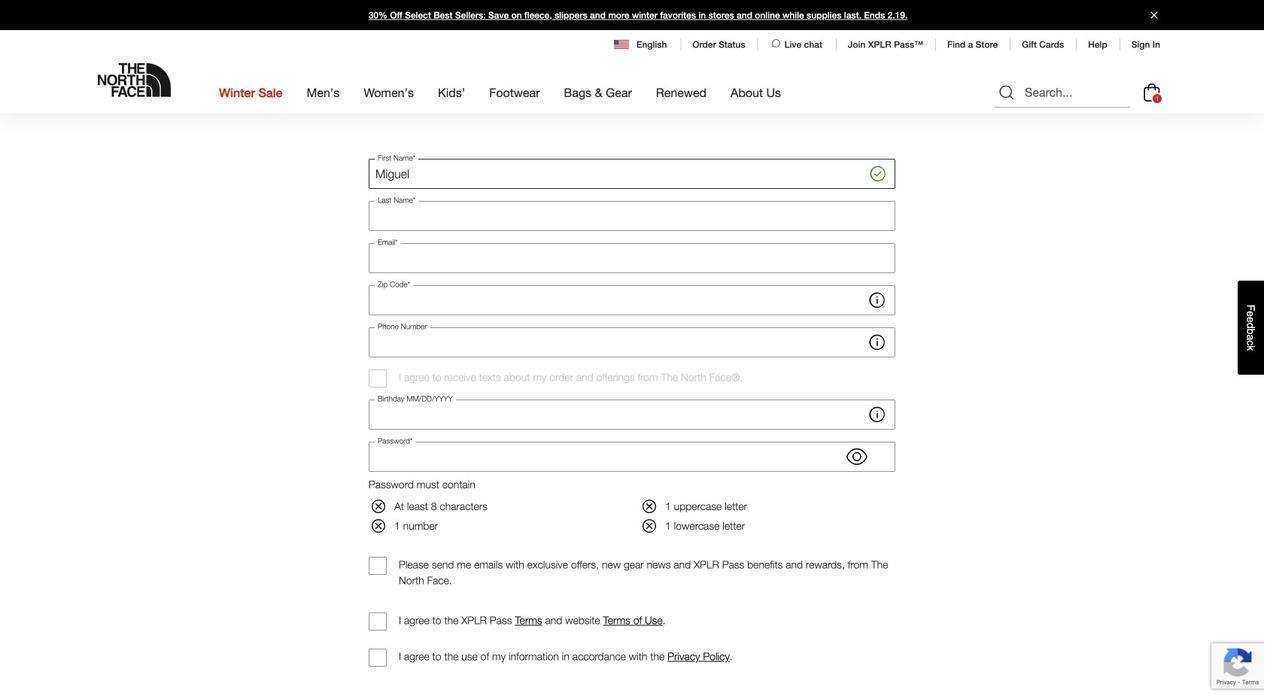 Task type: describe. For each thing, give the bounding box(es) containing it.
2 info image from the top
[[867, 404, 888, 425]]

gear image
[[772, 0, 794, 17]]

search all image
[[998, 84, 1016, 102]]

Phone Number telephone field
[[369, 328, 896, 358]]

close image
[[1145, 12, 1164, 18]]



Task type: locate. For each thing, give the bounding box(es) containing it.
None text field
[[369, 159, 896, 189], [369, 285, 896, 315], [369, 159, 896, 189], [369, 285, 896, 315]]

Search search field
[[995, 78, 1131, 108]]

earn image
[[528, 0, 556, 17]]

info image up switch visibility password image
[[867, 404, 888, 425]]

info image up info image
[[867, 290, 888, 311]]

the north face home page image
[[98, 63, 171, 97]]

info image
[[867, 290, 888, 311], [867, 404, 888, 425]]

None password field
[[369, 442, 896, 472]]

0 vertical spatial info image
[[867, 290, 888, 311]]

None text field
[[369, 201, 896, 231], [369, 243, 896, 273], [369, 400, 896, 430], [369, 201, 896, 231], [369, 243, 896, 273], [369, 400, 896, 430]]

info image
[[867, 332, 888, 353]]

1 vertical spatial info image
[[867, 404, 888, 425]]

switch visibility password image
[[847, 446, 868, 468]]

None checkbox
[[369, 370, 387, 388], [369, 613, 387, 631], [369, 370, 387, 388], [369, 613, 387, 631]]

1 info image from the top
[[867, 290, 888, 311]]

None checkbox
[[369, 557, 387, 575], [369, 649, 387, 667], [369, 557, 387, 575], [369, 649, 387, 667]]



Task type: vqa. For each thing, say whether or not it's contained in the screenshot.
PHONE NUMBER PHONE FIELD
yes



